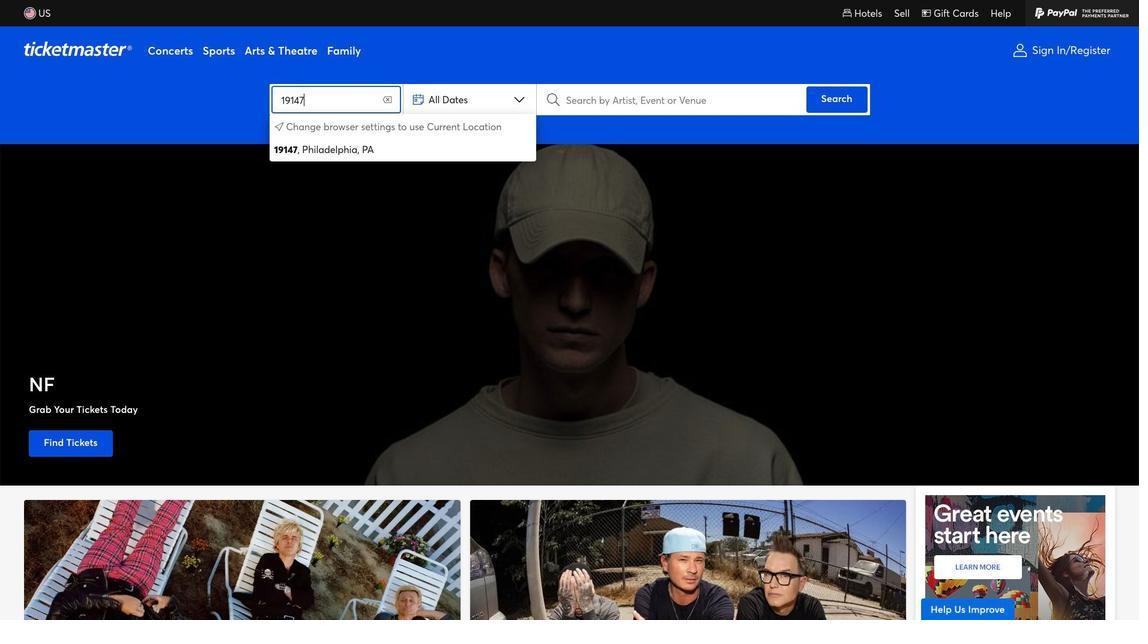 Task type: describe. For each thing, give the bounding box(es) containing it.
Search by Artist, Event or Venue text field
[[561, 87, 804, 113]]

City or Zip Code field
[[272, 87, 401, 113]]

paypal preferred payments partner image
[[1026, 0, 1140, 26]]



Task type: locate. For each thing, give the bounding box(es) containing it.
advertisement element
[[926, 496, 1106, 621]]

main navigation element
[[0, 0, 1140, 75]]

menu
[[143, 26, 1003, 75]]

option
[[269, 138, 536, 161]]

menu inside main navigation element
[[143, 26, 1003, 75]]

None search field
[[269, 84, 870, 161]]



Task type: vqa. For each thing, say whether or not it's contained in the screenshot.
search box
yes



